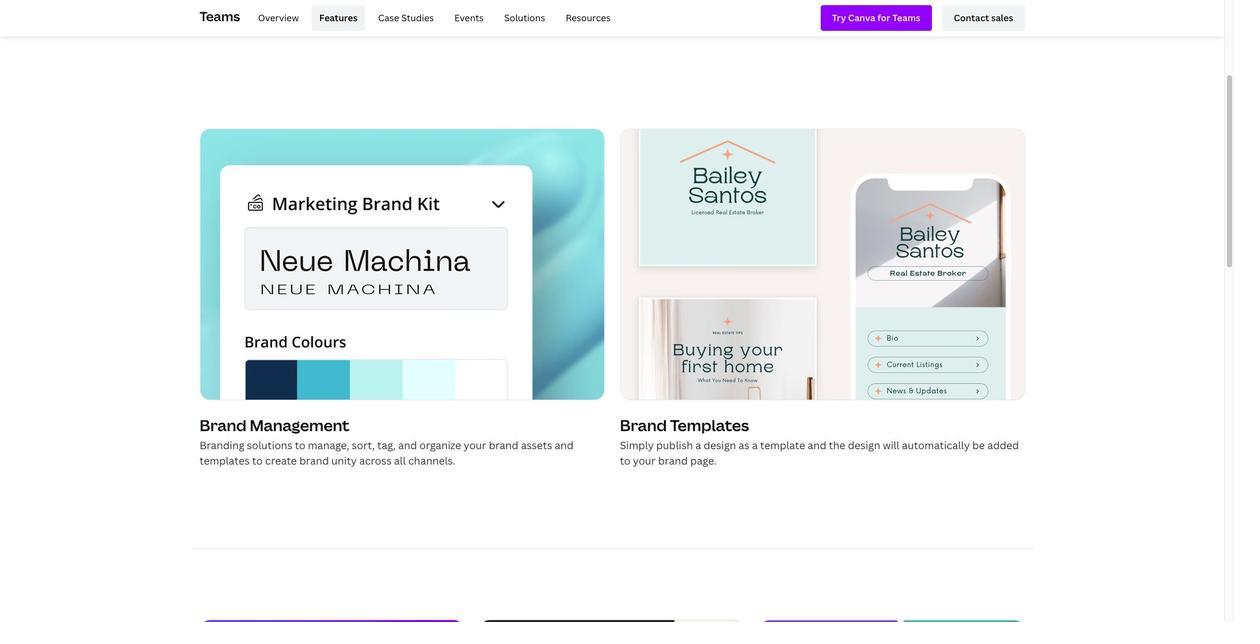 Task type: locate. For each thing, give the bounding box(es) containing it.
a right as
[[752, 438, 758, 452]]

1 vertical spatial your
[[633, 454, 656, 468]]

create
[[265, 454, 297, 468]]

brand
[[200, 414, 247, 436], [620, 414, 667, 436]]

management
[[250, 414, 350, 436]]

your down simply
[[633, 454, 656, 468]]

to down simply
[[620, 454, 631, 468]]

1 design from the left
[[704, 438, 736, 452]]

design
[[704, 438, 736, 452], [848, 438, 880, 452]]

templates
[[670, 414, 749, 436]]

brand
[[489, 438, 519, 452], [299, 454, 329, 468], [658, 454, 688, 468]]

template
[[760, 438, 805, 452]]

and right assets
[[555, 438, 574, 452]]

overview
[[258, 11, 299, 24]]

brand inside simply publish a design as a template and the design will automatically be added to your brand page.
[[658, 454, 688, 468]]

automatically
[[902, 438, 970, 452]]

1 horizontal spatial your
[[633, 454, 656, 468]]

0 horizontal spatial design
[[704, 438, 736, 452]]

brand for brand management
[[200, 414, 247, 436]]

1 horizontal spatial design
[[848, 438, 880, 452]]

menu bar inside teams element
[[245, 5, 618, 31]]

brand up branding
[[200, 414, 247, 436]]

0 vertical spatial your
[[464, 438, 486, 452]]

to down management
[[295, 438, 306, 452]]

and
[[398, 438, 417, 452], [555, 438, 574, 452], [808, 438, 827, 452]]

your right organize
[[464, 438, 486, 452]]

2 horizontal spatial to
[[620, 454, 631, 468]]

1 horizontal spatial a
[[752, 438, 758, 452]]

brand left assets
[[489, 438, 519, 452]]

all
[[394, 454, 406, 468]]

to down solutions
[[252, 454, 263, 468]]

0 horizontal spatial your
[[464, 438, 486, 452]]

brand down manage,
[[299, 454, 329, 468]]

menu bar
[[245, 5, 618, 31]]

unity
[[331, 454, 357, 468]]

resources
[[566, 11, 611, 24]]

menu bar containing overview
[[245, 5, 618, 31]]

3 and from the left
[[808, 438, 827, 452]]

manage,
[[308, 438, 349, 452]]

branding
[[200, 438, 244, 452]]

1 horizontal spatial and
[[555, 438, 574, 452]]

0 horizontal spatial and
[[398, 438, 417, 452]]

case studies link
[[370, 5, 442, 31]]

and up all
[[398, 438, 417, 452]]

2 horizontal spatial brand
[[658, 454, 688, 468]]

events link
[[447, 5, 491, 31]]

1 brand from the left
[[200, 414, 247, 436]]

0 horizontal spatial a
[[696, 438, 701, 452]]

page.
[[690, 454, 717, 468]]

1 horizontal spatial brand
[[620, 414, 667, 436]]

events
[[455, 11, 484, 24]]

brand down publish
[[658, 454, 688, 468]]

a up page. at the right bottom of page
[[696, 438, 701, 452]]

will
[[883, 438, 900, 452]]

design up page. at the right bottom of page
[[704, 438, 736, 452]]

teams element
[[200, 0, 1025, 36]]

simply publish a design as a template and the design will automatically be added to your brand page.
[[620, 438, 1019, 468]]

your
[[464, 438, 486, 452], [633, 454, 656, 468]]

solutions
[[504, 11, 545, 24]]

brand up simply
[[620, 414, 667, 436]]

a
[[696, 438, 701, 452], [752, 438, 758, 452]]

and left the
[[808, 438, 827, 452]]

organize
[[420, 438, 461, 452]]

design right the
[[848, 438, 880, 452]]

templates
[[200, 454, 250, 468]]

2 brand from the left
[[620, 414, 667, 436]]

0 horizontal spatial brand
[[200, 414, 247, 436]]

to
[[295, 438, 306, 452], [252, 454, 263, 468], [620, 454, 631, 468]]

be
[[973, 438, 985, 452]]

added
[[988, 438, 1019, 452]]

branding solutions to manage, sort, tag, and organize your brand assets and templates to create brand unity across all channels.
[[200, 438, 574, 468]]

your inside simply publish a design as a template and the design will automatically be added to your brand page.
[[633, 454, 656, 468]]

solutions
[[247, 438, 292, 452]]

1 horizontal spatial brand
[[489, 438, 519, 452]]

1 horizontal spatial to
[[295, 438, 306, 452]]

brand for brand templates
[[620, 414, 667, 436]]

2 horizontal spatial and
[[808, 438, 827, 452]]

2 and from the left
[[555, 438, 574, 452]]

assets
[[521, 438, 552, 452]]



Task type: describe. For each thing, give the bounding box(es) containing it.
your inside branding solutions to manage, sort, tag, and organize your brand assets and templates to create brand unity across all channels.
[[464, 438, 486, 452]]

resources link
[[558, 5, 618, 31]]

1 a from the left
[[696, 438, 701, 452]]

tag,
[[377, 438, 396, 452]]

the
[[829, 438, 846, 452]]

overview link
[[250, 5, 307, 31]]

to inside simply publish a design as a template and the design will automatically be added to your brand page.
[[620, 454, 631, 468]]

features
[[319, 11, 358, 24]]

publish
[[656, 438, 693, 452]]

0 horizontal spatial to
[[252, 454, 263, 468]]

0 horizontal spatial brand
[[299, 454, 329, 468]]

as
[[739, 438, 750, 452]]

case studies
[[378, 11, 434, 24]]

brand templates
[[620, 414, 749, 436]]

solutions link
[[497, 5, 553, 31]]

studies
[[401, 11, 434, 24]]

1 and from the left
[[398, 438, 417, 452]]

2 design from the left
[[848, 438, 880, 452]]

and inside simply publish a design as a template and the design will automatically be added to your brand page.
[[808, 438, 827, 452]]

features link
[[312, 5, 365, 31]]

across
[[359, 454, 392, 468]]

2 a from the left
[[752, 438, 758, 452]]

case
[[378, 11, 399, 24]]

brand management
[[200, 414, 350, 436]]

teams
[[200, 8, 240, 25]]

sort,
[[352, 438, 375, 452]]

contact sales image
[[954, 11, 1013, 25]]

channels.
[[408, 454, 455, 468]]

simply
[[620, 438, 654, 452]]



Task type: vqa. For each thing, say whether or not it's contained in the screenshot.
projects
no



